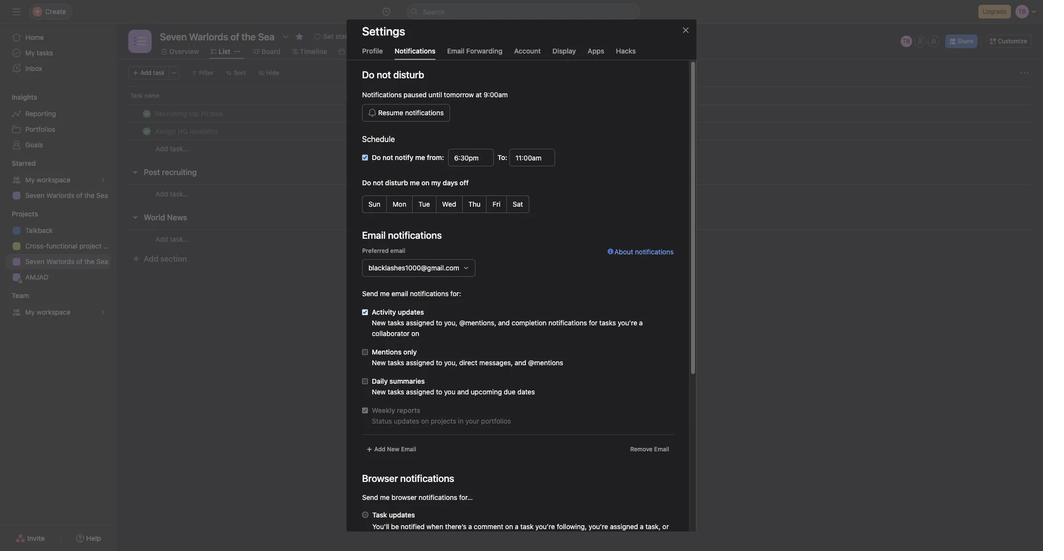 Task type: vqa. For each thing, say whether or not it's contained in the screenshot.
Clear 'IMAGE'
no



Task type: describe. For each thing, give the bounding box(es) containing it.
task for task name
[[130, 92, 143, 99]]

browser
[[392, 493, 417, 502]]

new inside add new email button
[[387, 446, 400, 453]]

notifications paused until tomorrow at 9:00am
[[362, 90, 508, 99]]

to:
[[498, 153, 508, 162]]

task updates you'll be notified when there's a comment on a task you're following, you're assigned a task, or you're added as a collaborator to a task
[[373, 511, 669, 542]]

preferred
[[362, 247, 389, 254]]

assignee
[[432, 92, 457, 99]]

email forwarding
[[448, 47, 503, 55]]

team
[[12, 291, 29, 300]]

task,
[[646, 522, 661, 531]]

Completed checkbox
[[141, 108, 153, 119]]

only
[[404, 348, 417, 356]]

add task… button for news
[[156, 234, 189, 244]]

collapse task list for this section image for post recruiting
[[131, 168, 139, 176]]

send me email notifications for:
[[362, 289, 461, 298]]

do not disturb me on my days off
[[362, 179, 469, 187]]

completed image
[[141, 125, 153, 137]]

share button
[[946, 35, 978, 48]]

goals
[[25, 141, 43, 149]]

assigned for updates
[[406, 319, 435, 327]]

notifications right about
[[636, 248, 674, 256]]

9:00am
[[484, 90, 508, 99]]

activity updates new tasks assigned to you, @mentions, and completion notifications for tasks you're a collaborator on
[[372, 308, 643, 338]]

on inside "task updates you'll be notified when there's a comment on a task you're following, you're assigned a task, or you're added as a collaborator to a task"
[[506, 522, 513, 531]]

on inside activity updates new tasks assigned to you, @mentions, and completion notifications for tasks you're a collaborator on
[[412, 329, 420, 338]]

updates for activity updates
[[398, 308, 424, 316]]

talkback
[[25, 226, 53, 234]]

hide sidebar image
[[13, 8, 20, 16]]

timeline link
[[292, 46, 327, 57]]

to for only
[[436, 359, 443, 367]]

my workspace link inside teams element
[[6, 305, 111, 320]]

of for second seven warlords of the sea link from the bottom of the page
[[76, 191, 83, 199]]

row containing task name
[[117, 87, 1044, 105]]

workspace inside teams element
[[37, 308, 70, 316]]

workflow link
[[387, 46, 425, 57]]

sea for second seven warlords of the sea link
[[96, 257, 108, 266]]

header untitled section tree grid
[[117, 105, 1044, 158]]

share
[[958, 37, 974, 45]]

the for second seven warlords of the sea link
[[84, 257, 95, 266]]

close image
[[683, 26, 690, 34]]

projects
[[431, 417, 457, 425]]

gantt link
[[578, 46, 604, 57]]

seven for second seven warlords of the sea link from the bottom of the page
[[25, 191, 45, 199]]

dates
[[518, 388, 535, 396]]

and inside mentions only new tasks assigned to you, direct messages, and @mentions
[[515, 359, 527, 367]]

updates inside weekly reports status updates on projects in your portfolios
[[394, 417, 420, 425]]

send me browser notifications for…
[[362, 493, 473, 502]]

warlords for second seven warlords of the sea link from the bottom of the page
[[46, 191, 74, 199]]

invite button
[[9, 530, 51, 547]]

completion
[[512, 319, 547, 327]]

for…
[[459, 493, 473, 502]]

tyler
[[446, 110, 460, 117]]

remove
[[631, 446, 653, 453]]

a down comment at bottom
[[478, 534, 482, 542]]

cross-functional project plan link
[[6, 238, 117, 254]]

add new email
[[375, 446, 417, 453]]

completed image
[[141, 108, 153, 119]]

weekly
[[372, 406, 395, 414]]

add section button
[[128, 250, 191, 268]]

board link
[[254, 46, 281, 57]]

send for send me browser notifications for…
[[362, 493, 379, 502]]

my inside starred element
[[25, 176, 35, 184]]

do for do not disturb me on my days off
[[362, 179, 371, 187]]

cross-
[[25, 242, 46, 250]]

post recruiting button
[[144, 163, 197, 181]]

you, for direct
[[445, 359, 458, 367]]

do for do not disturb
[[362, 69, 375, 80]]

talkback link
[[6, 223, 111, 238]]

0 horizontal spatial you're
[[373, 534, 392, 542]]

a right as
[[425, 534, 428, 542]]

new for new tasks assigned to you, @mentions, and completion notifications for tasks you're a collaborator on
[[372, 319, 386, 327]]

seven warlords of the sea for second seven warlords of the sea link
[[25, 257, 108, 266]]

due
[[504, 388, 516, 396]]

a right "there's"
[[469, 522, 472, 531]]

dashboard link
[[437, 46, 480, 57]]

0 vertical spatial email
[[391, 247, 406, 254]]

to for updates
[[436, 319, 443, 327]]

dashboard
[[445, 47, 480, 55]]

of for second seven warlords of the sea link
[[76, 257, 83, 266]]

add task button
[[128, 66, 169, 80]]

the for second seven warlords of the sea link from the bottom of the page
[[84, 191, 95, 199]]

do for do not notify me from:
[[372, 153, 381, 162]]

add task… inside header untitled section tree grid
[[156, 144, 189, 153]]

updates for task updates
[[389, 511, 415, 519]]

row containing tb
[[117, 105, 1044, 123]]

you, for @mentions,
[[445, 319, 458, 327]]

portfolios
[[25, 125, 55, 133]]

paused
[[404, 90, 427, 99]]

not for notify
[[383, 153, 393, 162]]

my workspace link inside starred element
[[6, 172, 111, 188]]

sat
[[513, 200, 524, 208]]

list
[[219, 47, 230, 55]]

daily
[[372, 377, 388, 385]]

tasks for daily summaries new tasks assigned to you and upcoming due dates
[[388, 388, 405, 396]]

notified
[[401, 522, 425, 531]]

starred
[[12, 159, 36, 167]]

resume notifications button
[[362, 104, 450, 122]]

profile
[[362, 47, 383, 55]]

until
[[429, 90, 442, 99]]

at
[[476, 90, 482, 99]]

black
[[461, 110, 476, 117]]

a inside activity updates new tasks assigned to you, @mentions, and completion notifications for tasks you're a collaborator on
[[640, 319, 643, 327]]

on inside weekly reports status updates on projects in your portfolios
[[421, 417, 429, 425]]

my
[[432, 179, 441, 187]]

insights element
[[0, 89, 117, 155]]

display button
[[553, 47, 577, 60]]

mentions only new tasks assigned to you, direct messages, and @mentions
[[372, 348, 564, 367]]

project
[[79, 242, 102, 250]]

activity
[[372, 308, 396, 316]]

team button
[[0, 291, 29, 301]]

news
[[167, 213, 187, 222]]

and inside "daily summaries new tasks assigned to you and upcoming due dates"
[[458, 388, 469, 396]]

notifications for notifications paused until tomorrow at 9:00am
[[362, 90, 402, 99]]

send for send me email notifications for:
[[362, 289, 379, 298]]

post
[[144, 168, 160, 177]]

you're
[[618, 319, 638, 327]]

my tasks link
[[6, 45, 111, 61]]

projects element
[[0, 205, 117, 287]]

assigned inside "task updates you'll be notified when there's a comment on a task you're following, you're assigned a task, or you're added as a collaborator to a task"
[[611, 522, 639, 531]]

goals link
[[6, 137, 111, 153]]

0 horizontal spatial email
[[401, 446, 417, 453]]

workflow
[[395, 47, 425, 55]]

add left section
[[144, 254, 159, 263]]

me for browser
[[380, 493, 390, 502]]

2 horizontal spatial task
[[521, 522, 534, 531]]

direct
[[460, 359, 478, 367]]

upcoming
[[471, 388, 502, 396]]

seven for second seven warlords of the sea link
[[25, 257, 45, 266]]

messages
[[499, 47, 532, 55]]

notifications for notifications
[[395, 47, 436, 55]]

task… inside header untitled section tree grid
[[170, 144, 189, 153]]

add task… row for post recruiting
[[117, 184, 1044, 203]]

amjad
[[25, 273, 49, 281]]

home
[[25, 33, 44, 41]]

and inside activity updates new tasks assigned to you, @mentions, and completion notifications for tasks you're a collaborator on
[[499, 319, 510, 327]]

@mentions,
[[460, 319, 497, 327]]

2 horizontal spatial you're
[[589, 522, 609, 531]]

reports
[[397, 406, 421, 414]]

resume notifications
[[378, 108, 444, 117]]

reporting
[[25, 109, 56, 118]]

projects
[[12, 210, 38, 218]]

comment
[[474, 522, 504, 531]]

warlords for second seven warlords of the sea link
[[46, 257, 74, 266]]

be
[[391, 522, 399, 531]]

add task… row for world news
[[117, 230, 1044, 248]]



Task type: locate. For each thing, give the bounding box(es) containing it.
task… down 'assign hq locations' text box
[[170, 144, 189, 153]]

0 vertical spatial seven warlords of the sea
[[25, 191, 108, 199]]

projects button
[[0, 209, 38, 219]]

1 the from the top
[[84, 191, 95, 199]]

display
[[553, 47, 577, 55]]

your
[[466, 417, 480, 425]]

notifications up 'resume' on the top left of the page
[[362, 90, 402, 99]]

mon
[[393, 200, 407, 208]]

the up talkback link
[[84, 191, 95, 199]]

add task… down post recruiting button
[[156, 189, 189, 198]]

to inside "task updates you'll be notified when there's a comment on a task you're following, you're assigned a task, or you're added as a collaborator to a task"
[[470, 534, 476, 542]]

1 vertical spatial add task… button
[[156, 189, 189, 199]]

cross-functional project plan
[[25, 242, 117, 250]]

seven warlords of the sea down cross-functional project plan
[[25, 257, 108, 266]]

on up only
[[412, 329, 420, 338]]

account
[[515, 47, 541, 55]]

0 vertical spatial warlords
[[46, 191, 74, 199]]

seven inside projects element
[[25, 257, 45, 266]]

notifications inside button
[[405, 108, 444, 117]]

new down mentions
[[372, 359, 386, 367]]

1 vertical spatial workspace
[[37, 308, 70, 316]]

2 vertical spatial me
[[380, 493, 390, 502]]

hacks
[[617, 47, 636, 55]]

None checkbox
[[362, 309, 368, 315], [362, 378, 368, 384], [362, 408, 368, 414], [362, 309, 368, 315], [362, 378, 368, 384], [362, 408, 368, 414]]

2 my from the top
[[25, 176, 35, 184]]

my down starred
[[25, 176, 35, 184]]

add new email button
[[362, 443, 421, 456]]

1 vertical spatial updates
[[394, 417, 420, 425]]

email up browser notifications
[[401, 446, 417, 453]]

my workspace link down the goals link
[[6, 172, 111, 188]]

1 vertical spatial my
[[25, 176, 35, 184]]

1 vertical spatial seven warlords of the sea
[[25, 257, 108, 266]]

1 collapse task list for this section image from the top
[[131, 168, 139, 176]]

task… up section
[[170, 235, 189, 243]]

1 my from the top
[[25, 49, 35, 57]]

on
[[422, 179, 430, 187], [412, 329, 420, 338], [421, 417, 429, 425], [506, 522, 513, 531]]

add inside header untitled section tree grid
[[156, 144, 168, 153]]

you,
[[445, 319, 458, 327], [445, 359, 458, 367]]

3 add task… from the top
[[156, 235, 189, 243]]

1 horizontal spatial tb
[[903, 37, 911, 45]]

1 vertical spatial collaborator
[[430, 534, 468, 542]]

1 my workspace link from the top
[[6, 172, 111, 188]]

task up name
[[153, 69, 165, 76]]

1 seven warlords of the sea from the top
[[25, 191, 108, 199]]

warlords inside projects element
[[46, 257, 74, 266]]

to inside activity updates new tasks assigned to you, @mentions, and completion notifications for tasks you're a collaborator on
[[436, 319, 443, 327]]

seven warlords of the sea up talkback link
[[25, 191, 108, 199]]

1 vertical spatial add task… row
[[117, 184, 1044, 203]]

new down status on the bottom of page
[[387, 446, 400, 453]]

remove email button
[[626, 443, 674, 456]]

or
[[663, 522, 669, 531]]

0 vertical spatial tb
[[903, 37, 911, 45]]

to for summaries
[[436, 388, 443, 396]]

reporting link
[[6, 106, 111, 122]]

world news button
[[144, 209, 187, 226]]

and left completion
[[499, 319, 510, 327]]

2 vertical spatial task…
[[170, 235, 189, 243]]

0 vertical spatial task
[[130, 92, 143, 99]]

for:
[[451, 289, 461, 298]]

recruiting top pirates cell
[[117, 105, 429, 123]]

2 seven warlords of the sea from the top
[[25, 257, 108, 266]]

my workspace down starred
[[25, 176, 70, 184]]

and right messages,
[[515, 359, 527, 367]]

2 workspace from the top
[[37, 308, 70, 316]]

warlords down cross-functional project plan link
[[46, 257, 74, 266]]

0 vertical spatial the
[[84, 191, 95, 199]]

1 you, from the top
[[445, 319, 458, 327]]

updates down reports
[[394, 417, 420, 425]]

0 vertical spatial you,
[[445, 319, 458, 327]]

to inside mentions only new tasks assigned to you, direct messages, and @mentions
[[436, 359, 443, 367]]

2 my workspace link from the top
[[6, 305, 111, 320]]

assigned inside "daily summaries new tasks assigned to you and upcoming due dates"
[[406, 388, 435, 396]]

forwarding
[[467, 47, 503, 55]]

tasks inside global element
[[37, 49, 53, 57]]

0 vertical spatial task
[[153, 69, 165, 76]]

2 vertical spatial and
[[458, 388, 469, 396]]

collaborator down "there's"
[[430, 534, 468, 542]]

0 vertical spatial me
[[410, 179, 420, 187]]

sea for second seven warlords of the sea link from the bottom of the page
[[96, 191, 108, 199]]

0 vertical spatial notifications
[[395, 47, 436, 55]]

1 vertical spatial my workspace link
[[6, 305, 111, 320]]

new for new tasks assigned to you, direct messages, and @mentions
[[372, 359, 386, 367]]

do up 'sun'
[[362, 179, 371, 187]]

0 vertical spatial workspace
[[37, 176, 70, 184]]

0 horizontal spatial task
[[153, 69, 165, 76]]

my workspace down team on the bottom of the page
[[25, 308, 70, 316]]

1 vertical spatial you,
[[445, 359, 458, 367]]

tasks down summaries
[[388, 388, 405, 396]]

seven warlords of the sea inside projects element
[[25, 257, 108, 266]]

add task… for news
[[156, 235, 189, 243]]

0 vertical spatial not
[[383, 153, 393, 162]]

assigned for summaries
[[406, 388, 435, 396]]

task name
[[130, 92, 160, 99]]

starred element
[[0, 155, 117, 205]]

assigned down only
[[406, 359, 435, 367]]

board
[[262, 47, 281, 55]]

notifications down paused at the top of page
[[405, 108, 444, 117]]

1 task… from the top
[[170, 144, 189, 153]]

to up "daily summaries new tasks assigned to you and upcoming due dates"
[[436, 359, 443, 367]]

0 vertical spatial send
[[362, 289, 379, 298]]

tb inside tb button
[[903, 37, 911, 45]]

1 vertical spatial the
[[84, 257, 95, 266]]

updates inside activity updates new tasks assigned to you, @mentions, and completion notifications for tasks you're a collaborator on
[[398, 308, 424, 316]]

assigned for only
[[406, 359, 435, 367]]

1 vertical spatial of
[[76, 257, 83, 266]]

2 horizontal spatial email
[[655, 446, 670, 453]]

assigned inside mentions only new tasks assigned to you, direct messages, and @mentions
[[406, 359, 435, 367]]

remove from starred image
[[296, 33, 303, 40]]

2 vertical spatial add task…
[[156, 235, 189, 243]]

add down status on the bottom of page
[[375, 446, 386, 453]]

notifications
[[405, 108, 444, 117], [636, 248, 674, 256], [410, 289, 449, 298], [549, 319, 588, 327], [419, 493, 458, 502]]

tasks inside mentions only new tasks assigned to you, direct messages, and @mentions
[[388, 359, 405, 367]]

seven warlords of the sea link up talkback link
[[6, 188, 111, 203]]

tasks right for
[[600, 319, 616, 327]]

add task… button down 'assign hq locations' text box
[[156, 144, 189, 154]]

task down comment at bottom
[[484, 534, 497, 542]]

tue
[[419, 200, 430, 208]]

0 vertical spatial do
[[362, 69, 375, 80]]

do down profile button
[[362, 69, 375, 80]]

workspace down amjad 'link'
[[37, 308, 70, 316]]

you, inside mentions only new tasks assigned to you, direct messages, and @mentions
[[445, 359, 458, 367]]

you, left direct
[[445, 359, 458, 367]]

my up inbox
[[25, 49, 35, 57]]

me left browser
[[380, 493, 390, 502]]

not left notify
[[383, 153, 393, 162]]

2 vertical spatial updates
[[389, 511, 415, 519]]

collapse task list for this section image for world news
[[131, 214, 139, 221]]

0 vertical spatial sea
[[96, 191, 108, 199]]

1 send from the top
[[362, 289, 379, 298]]

assigned inside activity updates new tasks assigned to you, @mentions, and completion notifications for tasks you're a collaborator on
[[406, 319, 435, 327]]

collapse task list for this section image
[[131, 168, 139, 176], [131, 214, 139, 221]]

my workspace inside starred element
[[25, 176, 70, 184]]

the inside projects element
[[84, 257, 95, 266]]

2 the from the top
[[84, 257, 95, 266]]

None text field
[[448, 149, 494, 166], [510, 149, 555, 166], [448, 149, 494, 166], [510, 149, 555, 166]]

seven warlords of the sea for second seven warlords of the sea link from the bottom of the page
[[25, 191, 108, 199]]

list link
[[211, 46, 230, 57]]

1 vertical spatial send
[[362, 493, 379, 502]]

my workspace link
[[6, 172, 111, 188], [6, 305, 111, 320]]

when
[[427, 522, 444, 531]]

fri
[[493, 200, 501, 208]]

0 vertical spatial and
[[499, 319, 510, 327]]

task inside "task updates you'll be notified when there's a comment on a task you're following, you're assigned a task, or you're added as a collaborator to a task"
[[373, 511, 387, 519]]

tasks
[[37, 49, 53, 57], [388, 319, 405, 327], [600, 319, 616, 327], [388, 359, 405, 367], [388, 388, 405, 396]]

weekly reports status updates on projects in your portfolios
[[372, 406, 511, 425]]

on left projects
[[421, 417, 429, 425]]

Assign HQ locations text field
[[153, 126, 221, 136]]

0 vertical spatial seven warlords of the sea link
[[6, 188, 111, 203]]

portfolios
[[482, 417, 511, 425]]

tyler black
[[446, 110, 476, 117]]

assigned left task,
[[611, 522, 639, 531]]

add task…
[[156, 144, 189, 153], [156, 189, 189, 198], [156, 235, 189, 243]]

email right remove
[[655, 446, 670, 453]]

a
[[640, 319, 643, 327], [469, 522, 472, 531], [515, 522, 519, 531], [640, 522, 644, 531], [425, 534, 428, 542], [478, 534, 482, 542]]

post recruiting
[[144, 168, 197, 177]]

None radio
[[362, 512, 369, 518]]

portfolios link
[[6, 122, 111, 137]]

new for new tasks assigned to you and upcoming due dates
[[372, 388, 386, 396]]

1 vertical spatial task
[[521, 522, 534, 531]]

1 vertical spatial warlords
[[46, 257, 74, 266]]

the down project
[[84, 257, 95, 266]]

2 send from the top
[[362, 493, 379, 502]]

days off
[[443, 179, 469, 187]]

task up you'll
[[373, 511, 387, 519]]

do right "do not notify me from:" option
[[372, 153, 381, 162]]

assigned down the send me email notifications for:
[[406, 319, 435, 327]]

the inside starred element
[[84, 191, 95, 199]]

2 task… from the top
[[170, 189, 189, 198]]

Completed checkbox
[[141, 125, 153, 137]]

you, inside activity updates new tasks assigned to you, @mentions, and completion notifications for tasks you're a collaborator on
[[445, 319, 458, 327]]

new inside activity updates new tasks assigned to you, @mentions, and completion notifications for tasks you're a collaborator on
[[372, 319, 386, 327]]

status
[[372, 417, 392, 425]]

seven
[[25, 191, 45, 199], [25, 257, 45, 266]]

collaborator inside "task updates you'll be notified when there's a comment on a task you're following, you're assigned a task, or you're added as a collaborator to a task"
[[430, 534, 468, 542]]

task right comment at bottom
[[521, 522, 534, 531]]

1 horizontal spatial you're
[[536, 522, 555, 531]]

tasks inside "daily summaries new tasks assigned to you and upcoming due dates"
[[388, 388, 405, 396]]

notifications left for:
[[410, 289, 449, 298]]

add task… up section
[[156, 235, 189, 243]]

add task… button inside header untitled section tree grid
[[156, 144, 189, 154]]

task…
[[170, 144, 189, 153], [170, 189, 189, 198], [170, 235, 189, 243]]

not disturb
[[377, 69, 425, 80]]

in
[[458, 417, 464, 425]]

Do not notify me from: checkbox
[[362, 155, 368, 161]]

1 vertical spatial not
[[373, 179, 384, 187]]

0 vertical spatial seven
[[25, 191, 45, 199]]

3 add task… button from the top
[[156, 234, 189, 244]]

my for global element
[[25, 49, 35, 57]]

1 horizontal spatial task
[[373, 511, 387, 519]]

my inside global element
[[25, 49, 35, 57]]

updates down the send me email notifications for:
[[398, 308, 424, 316]]

task
[[153, 69, 165, 76], [521, 522, 534, 531], [484, 534, 497, 542]]

you're right following,
[[589, 522, 609, 531]]

task left name
[[130, 92, 143, 99]]

seven down the cross-
[[25, 257, 45, 266]]

added
[[394, 534, 414, 542]]

tasks down activity
[[388, 319, 405, 327]]

email
[[391, 247, 406, 254], [392, 289, 408, 298]]

collapse task list for this section image left post
[[131, 168, 139, 176]]

functional
[[46, 242, 78, 250]]

2 add task… row from the top
[[117, 184, 1044, 203]]

my for teams element
[[25, 308, 35, 316]]

0 horizontal spatial tb
[[435, 110, 442, 117]]

seven warlords of the sea
[[25, 191, 108, 199], [25, 257, 108, 266]]

upgrade
[[984, 8, 1007, 15]]

new inside "daily summaries new tasks assigned to you and upcoming due dates"
[[372, 388, 386, 396]]

3 my from the top
[[25, 308, 35, 316]]

1 vertical spatial sea
[[96, 257, 108, 266]]

1 vertical spatial my workspace
[[25, 308, 70, 316]]

2 vertical spatial task
[[484, 534, 497, 542]]

1 vertical spatial email
[[392, 289, 408, 298]]

3 task… from the top
[[170, 235, 189, 243]]

None checkbox
[[362, 349, 368, 355]]

Recruiting top Pirates text field
[[153, 109, 226, 118]]

0 vertical spatial updates
[[398, 308, 424, 316]]

0 horizontal spatial and
[[458, 388, 469, 396]]

assigned down summaries
[[406, 388, 435, 396]]

1 vertical spatial task
[[373, 511, 387, 519]]

2 vertical spatial my
[[25, 308, 35, 316]]

account button
[[515, 47, 541, 60]]

sea inside starred element
[[96, 191, 108, 199]]

amjad link
[[6, 270, 111, 285]]

of inside starred element
[[76, 191, 83, 199]]

workspace down the goals link
[[37, 176, 70, 184]]

inbox link
[[6, 61, 111, 76]]

2 vertical spatial add task… row
[[117, 230, 1044, 248]]

not
[[383, 153, 393, 162], [373, 179, 384, 187]]

my workspace
[[25, 176, 70, 184], [25, 308, 70, 316]]

2 vertical spatial do
[[362, 179, 371, 187]]

not for disturb
[[373, 179, 384, 187]]

0 vertical spatial my workspace link
[[6, 172, 111, 188]]

1 vertical spatial do
[[372, 153, 381, 162]]

and
[[499, 319, 510, 327], [515, 359, 527, 367], [458, 388, 469, 396]]

add up task name
[[141, 69, 152, 76]]

on right comment at bottom
[[506, 522, 513, 531]]

to left @mentions,
[[436, 319, 443, 327]]

1 workspace from the top
[[37, 176, 70, 184]]

add down post recruiting button
[[156, 189, 168, 198]]

updates up be
[[389, 511, 415, 519]]

None text field
[[158, 28, 277, 45]]

1 add task… button from the top
[[156, 144, 189, 154]]

of inside projects element
[[76, 257, 83, 266]]

task… for recruiting
[[170, 189, 189, 198]]

2 horizontal spatial and
[[515, 359, 527, 367]]

row
[[117, 87, 1044, 105], [128, 104, 1032, 105], [117, 105, 1044, 123], [117, 122, 1044, 140]]

2 add task… from the top
[[156, 189, 189, 198]]

add task… button down post recruiting button
[[156, 189, 189, 199]]

tb inside row
[[435, 110, 442, 117]]

files link
[[544, 46, 566, 57]]

workspace
[[37, 176, 70, 184], [37, 308, 70, 316]]

files
[[551, 47, 566, 55]]

workspace inside starred element
[[37, 176, 70, 184]]

1 vertical spatial me
[[380, 289, 390, 298]]

0 vertical spatial add task…
[[156, 144, 189, 153]]

2 of from the top
[[76, 257, 83, 266]]

to left the you
[[436, 388, 443, 396]]

new down activity
[[372, 319, 386, 327]]

email down email notifications
[[391, 247, 406, 254]]

1 of from the top
[[76, 191, 83, 199]]

1 my workspace from the top
[[25, 176, 70, 184]]

0 vertical spatial of
[[76, 191, 83, 199]]

me for email
[[380, 289, 390, 298]]

a right you're
[[640, 319, 643, 327]]

2 seven warlords of the sea link from the top
[[6, 254, 111, 270]]

1 vertical spatial seven
[[25, 257, 45, 266]]

notify
[[395, 153, 414, 162]]

add task… row
[[117, 140, 1044, 158], [117, 184, 1044, 203], [117, 230, 1044, 248]]

daily summaries new tasks assigned to you and upcoming due dates
[[372, 377, 535, 396]]

email left forwarding
[[448, 47, 465, 55]]

notifications left for…
[[419, 493, 458, 502]]

add up post recruiting
[[156, 144, 168, 153]]

0 vertical spatial add task… button
[[156, 144, 189, 154]]

seven inside starred element
[[25, 191, 45, 199]]

insights
[[12, 93, 37, 101]]

my down team on the bottom of the page
[[25, 308, 35, 316]]

starred button
[[0, 159, 36, 168]]

collaborator up mentions
[[372, 329, 410, 338]]

task for task updates you'll be notified when there's a comment on a task you're following, you're assigned a task, or you're added as a collaborator to a task
[[373, 511, 387, 519]]

2 collapse task list for this section image from the top
[[131, 214, 139, 221]]

tasks for mentions only new tasks assigned to you, direct messages, and @mentions
[[388, 359, 405, 367]]

tasks for activity updates new tasks assigned to you, @mentions, and completion notifications for tasks you're a collaborator on
[[388, 319, 405, 327]]

warlords inside starred element
[[46, 191, 74, 199]]

tasks down home
[[37, 49, 53, 57]]

2 warlords from the top
[[46, 257, 74, 266]]

seven warlords of the sea link down functional
[[6, 254, 111, 270]]

1 sea from the top
[[96, 191, 108, 199]]

of
[[76, 191, 83, 199], [76, 257, 83, 266]]

due date
[[490, 92, 515, 99]]

my workspace inside teams element
[[25, 308, 70, 316]]

1 vertical spatial notifications
[[362, 90, 402, 99]]

add task
[[141, 69, 165, 76]]

you're down you'll
[[373, 534, 392, 542]]

you, left @mentions,
[[445, 319, 458, 327]]

collapse task list for this section image left world
[[131, 214, 139, 221]]

global element
[[0, 24, 117, 82]]

1 horizontal spatial email
[[448, 47, 465, 55]]

0 vertical spatial my workspace
[[25, 176, 70, 184]]

add up the add section button
[[156, 235, 168, 243]]

assign hq locations cell
[[117, 122, 429, 140]]

tb
[[903, 37, 911, 45], [435, 110, 442, 117]]

2 you, from the top
[[445, 359, 458, 367]]

1 seven warlords of the sea link from the top
[[6, 188, 111, 203]]

0 vertical spatial task…
[[170, 144, 189, 153]]

to
[[436, 319, 443, 327], [436, 359, 443, 367], [436, 388, 443, 396], [470, 534, 476, 542]]

profile button
[[362, 47, 383, 60]]

1 horizontal spatial and
[[499, 319, 510, 327]]

1 vertical spatial tb
[[435, 110, 442, 117]]

0 vertical spatial my
[[25, 49, 35, 57]]

0 vertical spatial add task… row
[[117, 140, 1044, 158]]

0 vertical spatial collapse task list for this section image
[[131, 168, 139, 176]]

task… for news
[[170, 235, 189, 243]]

2 my workspace from the top
[[25, 308, 70, 316]]

me right disturb
[[410, 179, 420, 187]]

insights button
[[0, 92, 37, 102]]

3 add task… row from the top
[[117, 230, 1044, 248]]

2 vertical spatial add task… button
[[156, 234, 189, 244]]

my
[[25, 49, 35, 57], [25, 176, 35, 184], [25, 308, 35, 316]]

new down daily
[[372, 388, 386, 396]]

1 horizontal spatial collaborator
[[430, 534, 468, 542]]

tb button
[[901, 36, 913, 47]]

1 vertical spatial collapse task list for this section image
[[131, 214, 139, 221]]

list image
[[134, 36, 146, 47]]

sea inside projects element
[[96, 257, 108, 266]]

1 seven from the top
[[25, 191, 45, 199]]

world
[[144, 213, 165, 222]]

inbox
[[25, 64, 42, 72]]

task inside button
[[153, 69, 165, 76]]

teams element
[[0, 287, 117, 322]]

my inside teams element
[[25, 308, 35, 316]]

send up activity
[[362, 289, 379, 298]]

to inside "daily summaries new tasks assigned to you and upcoming due dates"
[[436, 388, 443, 396]]

1 warlords from the top
[[46, 191, 74, 199]]

timeline
[[300, 47, 327, 55]]

email
[[448, 47, 465, 55], [401, 446, 417, 453], [655, 446, 670, 453]]

task… down recruiting
[[170, 189, 189, 198]]

new inside mentions only new tasks assigned to you, direct messages, and @mentions
[[372, 359, 386, 367]]

calendar
[[347, 47, 376, 55]]

1 vertical spatial seven warlords of the sea link
[[6, 254, 111, 270]]

1 add task… from the top
[[156, 144, 189, 153]]

2 sea from the top
[[96, 257, 108, 266]]

a right comment at bottom
[[515, 522, 519, 531]]

add task… for recruiting
[[156, 189, 189, 198]]

me from:
[[416, 153, 444, 162]]

0 vertical spatial collaborator
[[372, 329, 410, 338]]

2 add task… button from the top
[[156, 189, 189, 199]]

you're left following,
[[536, 522, 555, 531]]

add task… button for recruiting
[[156, 189, 189, 199]]

my workspace link down amjad 'link'
[[6, 305, 111, 320]]

1 add task… row from the top
[[117, 140, 1044, 158]]

updates inside "task updates you'll be notified when there's a comment on a task you're following, you're assigned a task, or you're added as a collaborator to a task"
[[389, 511, 415, 519]]

collaborator inside activity updates new tasks assigned to you, @mentions, and completion notifications for tasks you're a collaborator on
[[372, 329, 410, 338]]

add section
[[144, 254, 187, 263]]

a left task,
[[640, 522, 644, 531]]

add task… button up section
[[156, 234, 189, 244]]

notifications inside activity updates new tasks assigned to you, @mentions, and completion notifications for tasks you're a collaborator on
[[549, 319, 588, 327]]

not left disturb
[[373, 179, 384, 187]]

1 vertical spatial add task…
[[156, 189, 189, 198]]

0 horizontal spatial task
[[130, 92, 143, 99]]

notifications left for
[[549, 319, 588, 327]]

1 horizontal spatial task
[[484, 534, 497, 542]]

to down comment at bottom
[[470, 534, 476, 542]]

seven up projects
[[25, 191, 45, 199]]

1 vertical spatial and
[[515, 359, 527, 367]]

email up activity
[[392, 289, 408, 298]]

seven warlords of the sea inside starred element
[[25, 191, 108, 199]]

1 vertical spatial task…
[[170, 189, 189, 198]]

of up talkback link
[[76, 191, 83, 199]]

on left my
[[422, 179, 430, 187]]

0 horizontal spatial collaborator
[[372, 329, 410, 338]]

send up you'll
[[362, 493, 379, 502]]

2 seven from the top
[[25, 257, 45, 266]]

task inside row
[[130, 92, 143, 99]]

notifications up not disturb
[[395, 47, 436, 55]]

and right the you
[[458, 388, 469, 396]]



